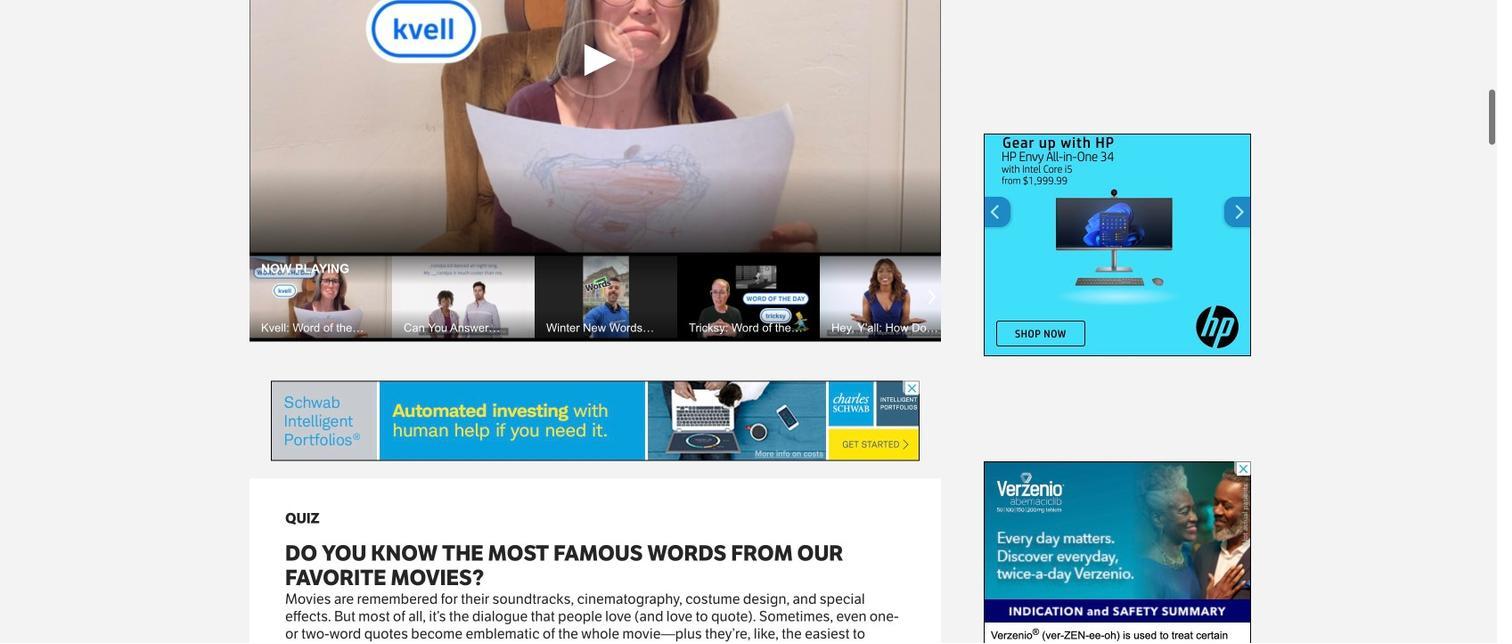 Task type: vqa. For each thing, say whether or not it's contained in the screenshot.
Advertisement element
yes



Task type: describe. For each thing, give the bounding box(es) containing it.
0 vertical spatial advertisement element
[[271, 381, 920, 461]]

video player region
[[250, 0, 941, 253]]



Task type: locate. For each thing, give the bounding box(es) containing it.
0 horizontal spatial advertisement element
[[271, 381, 920, 461]]

1 horizontal spatial advertisement element
[[984, 462, 1251, 644]]

1 vertical spatial advertisement element
[[984, 462, 1251, 644]]

advertisement element
[[271, 381, 920, 461], [984, 462, 1251, 644]]



